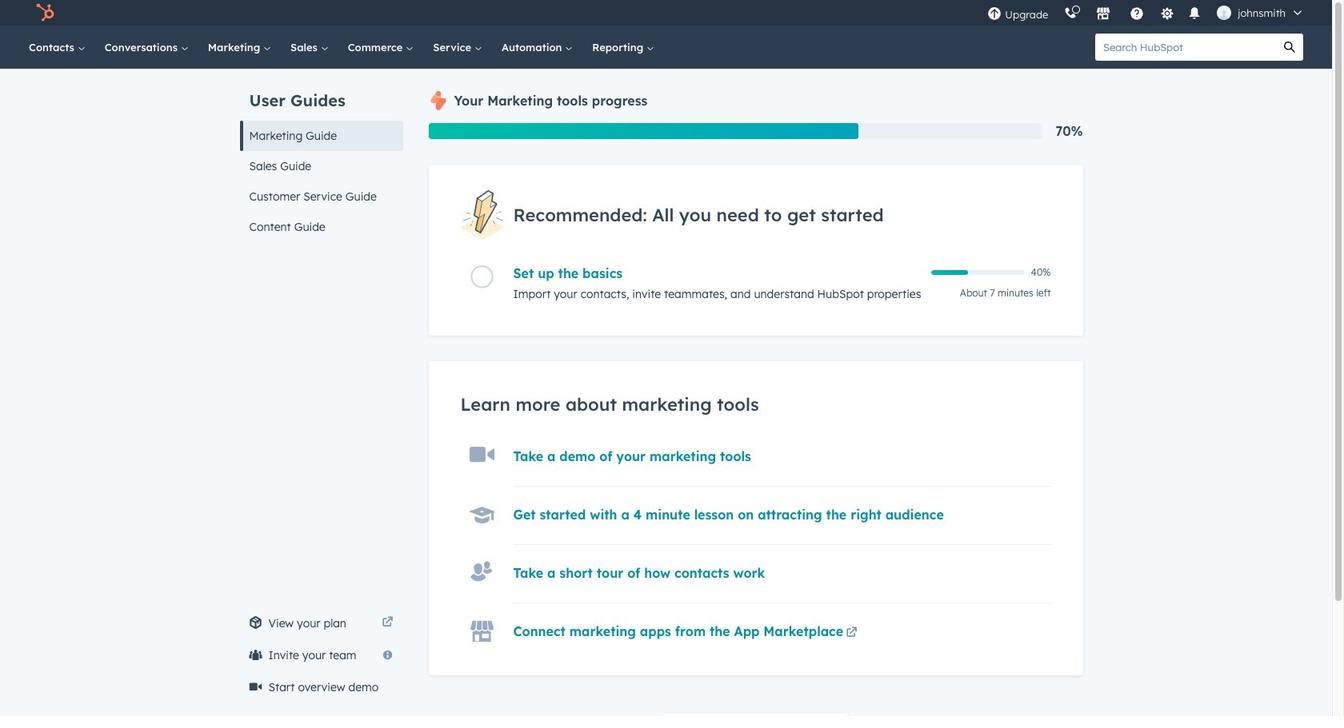 Task type: vqa. For each thing, say whether or not it's contained in the screenshot.
Link opens in a new window image
yes



Task type: describe. For each thing, give the bounding box(es) containing it.
[object object] complete progress bar
[[931, 271, 968, 275]]



Task type: locate. For each thing, give the bounding box(es) containing it.
link opens in a new window image
[[382, 614, 393, 634], [382, 618, 393, 630], [846, 625, 857, 644]]

menu
[[980, 0, 1313, 26]]

marketplaces image
[[1096, 7, 1111, 22]]

Search HubSpot search field
[[1095, 34, 1276, 61]]

progress bar
[[428, 123, 859, 139]]

john smith image
[[1217, 6, 1232, 20]]

link opens in a new window image
[[846, 628, 857, 640]]

user guides element
[[240, 69, 403, 242]]



